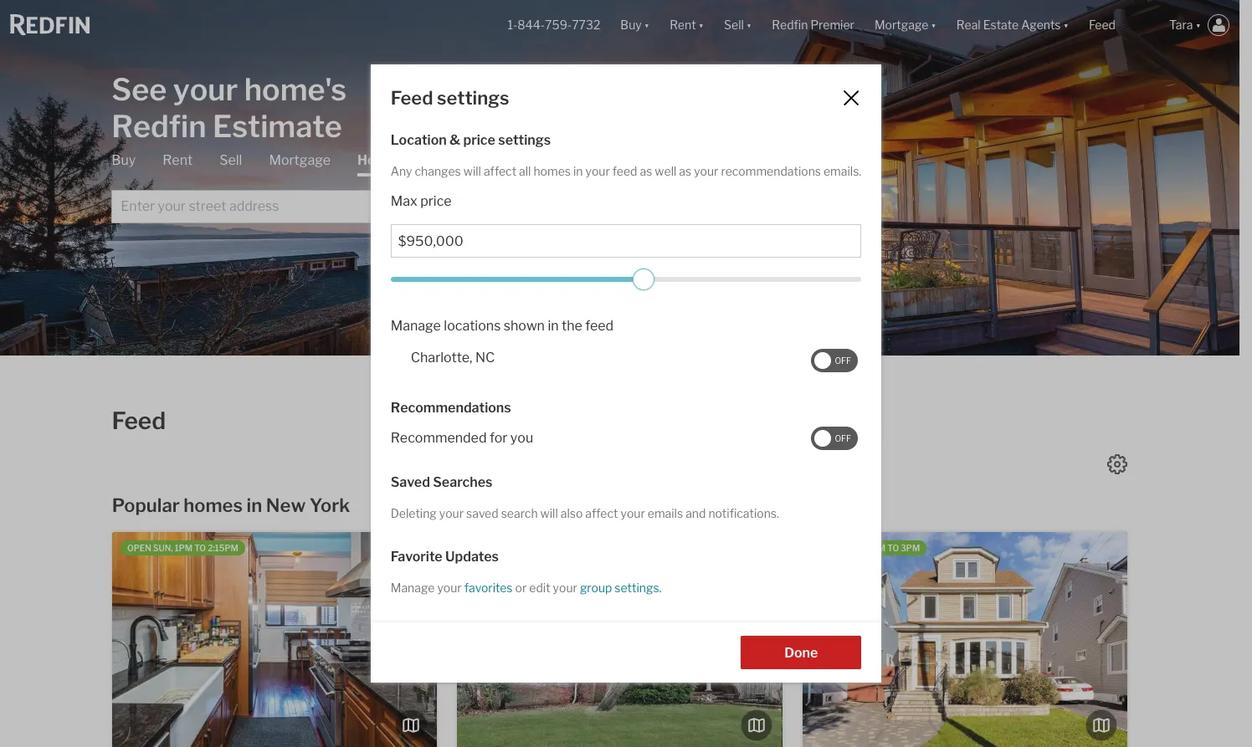 Task type: locate. For each thing, give the bounding box(es) containing it.
1 horizontal spatial feed
[[391, 87, 433, 109]]

1-844-759-7732 link
[[508, 18, 601, 32]]

2 vertical spatial in
[[247, 495, 262, 517]]

photo of 50-39 202nd st, bayside, ny 11364 image
[[478, 532, 803, 748], [803, 532, 1128, 748], [1128, 532, 1252, 748]]

0 vertical spatial will
[[464, 164, 481, 178]]

will
[[464, 164, 481, 178], [540, 506, 558, 521]]

estimate inside see your home's redfin estimate
[[213, 108, 342, 144]]

1 horizontal spatial will
[[540, 506, 558, 521]]

0 horizontal spatial to
[[194, 543, 206, 553]]

0 vertical spatial affect
[[484, 164, 517, 178]]

your right edit
[[553, 581, 578, 595]]

homes
[[534, 164, 571, 178], [184, 495, 243, 517]]

affect left all
[[484, 164, 517, 178]]

redfin left premier
[[772, 18, 808, 32]]

settings up all
[[498, 132, 551, 148]]

sat,
[[844, 543, 861, 553]]

rent link
[[163, 151, 193, 170]]

manage for manage locations shown in the feed
[[391, 318, 441, 334]]

7732
[[572, 18, 601, 32]]

1 vertical spatial feed
[[391, 87, 433, 109]]

buy
[[112, 152, 136, 168]]

2 manage from the top
[[391, 581, 435, 595]]

favorite
[[391, 549, 443, 565]]

0 horizontal spatial feed
[[112, 407, 166, 435]]

nc
[[475, 350, 495, 366]]

to left 3pm
[[888, 543, 899, 553]]

saved
[[466, 506, 499, 521]]

estimate
[[213, 108, 342, 144], [398, 152, 456, 168]]

3 photo of 50-39 202nd st, bayside, ny 11364 image from the left
[[1128, 532, 1252, 748]]

feed button
[[1079, 0, 1160, 50]]

open for open sun, 1pm to 2:15pm
[[127, 543, 151, 553]]

2 open from the left
[[818, 543, 842, 553]]

redfin
[[772, 18, 808, 32], [112, 108, 206, 144]]

photo of 190-16 33rd ave, flushing, ny 11358 image
[[133, 532, 458, 748], [457, 532, 782, 748], [782, 532, 1107, 748]]

1 manage from the top
[[391, 318, 441, 334]]

manage down "favorite"
[[391, 581, 435, 595]]

max price
[[391, 193, 452, 209]]

1 horizontal spatial open
[[818, 543, 842, 553]]

2 horizontal spatial feed
[[1089, 18, 1116, 32]]

home estimate
[[357, 152, 456, 168]]

1 horizontal spatial estimate
[[398, 152, 456, 168]]

recommended
[[391, 431, 487, 447]]

0 horizontal spatial will
[[464, 164, 481, 178]]

as right well
[[679, 164, 692, 178]]

the
[[562, 318, 583, 334]]

see your home's redfin estimate
[[112, 71, 347, 144]]

0 horizontal spatial affect
[[484, 164, 517, 178]]

feed right the
[[585, 318, 614, 334]]

affect
[[484, 164, 517, 178], [585, 506, 618, 521]]

2 to from the left
[[888, 543, 899, 553]]

1 to from the left
[[194, 543, 206, 553]]

your right well
[[694, 164, 719, 178]]

done
[[785, 646, 818, 662]]

0 horizontal spatial as
[[640, 164, 652, 178]]

will down the location & price settings at the top left of page
[[464, 164, 481, 178]]

0 vertical spatial settings
[[437, 87, 509, 109]]

2:15pm
[[208, 543, 238, 553]]

your left emails
[[621, 506, 645, 521]]

0 horizontal spatial redfin
[[112, 108, 206, 144]]

1 vertical spatial estimate
[[398, 152, 456, 168]]

also
[[561, 506, 583, 521]]

1 vertical spatial homes
[[184, 495, 243, 517]]

1 vertical spatial redfin
[[112, 108, 206, 144]]

york
[[310, 495, 350, 517]]

1 horizontal spatial price
[[463, 132, 496, 148]]

1 vertical spatial affect
[[585, 506, 618, 521]]

price down changes
[[420, 193, 452, 209]]

to for 2:15pm
[[194, 543, 206, 553]]

redfin inside see your home's redfin estimate
[[112, 108, 206, 144]]

manage up charlotte,
[[391, 318, 441, 334]]

price
[[463, 132, 496, 148], [420, 193, 452, 209]]

0 vertical spatial feed
[[1089, 18, 1116, 32]]

sun,
[[153, 543, 173, 553]]

feed left well
[[613, 164, 638, 178]]

your
[[173, 71, 238, 108], [586, 164, 610, 178], [694, 164, 719, 178], [439, 506, 464, 521], [621, 506, 645, 521], [437, 581, 462, 595], [553, 581, 578, 595]]

estimate inside "home estimate" link
[[398, 152, 456, 168]]

1 vertical spatial price
[[420, 193, 452, 209]]

favorite updates
[[391, 549, 499, 565]]

favorites link
[[462, 581, 515, 595]]

manage
[[391, 318, 441, 334], [391, 581, 435, 595]]

feed inside button
[[1089, 18, 1116, 32]]

in left the 'new'
[[247, 495, 262, 517]]

mortgage link
[[269, 151, 331, 170]]

open left sat,
[[818, 543, 842, 553]]

1pm
[[175, 543, 193, 553]]

will left "also"
[[540, 506, 558, 521]]

changes
[[415, 164, 461, 178]]

home estimate link
[[357, 151, 456, 176]]

location & price settings
[[391, 132, 551, 148]]

0 horizontal spatial price
[[420, 193, 452, 209]]

1 horizontal spatial affect
[[585, 506, 618, 521]]

0 horizontal spatial open
[[127, 543, 151, 553]]

1 horizontal spatial as
[[679, 164, 692, 178]]

as
[[640, 164, 652, 178], [679, 164, 692, 178]]

to right 1pm in the left bottom of the page
[[194, 543, 206, 553]]

in right all
[[573, 164, 583, 178]]

0 vertical spatial manage
[[391, 318, 441, 334]]

see
[[112, 71, 167, 108]]

open left sun,
[[127, 543, 151, 553]]

notifications.
[[709, 506, 779, 521]]

1 vertical spatial feed
[[585, 318, 614, 334]]

3pm
[[901, 543, 920, 553]]

1 horizontal spatial to
[[888, 543, 899, 553]]

1 open from the left
[[127, 543, 151, 553]]

0 vertical spatial homes
[[534, 164, 571, 178]]

0 vertical spatial in
[[573, 164, 583, 178]]

price right &
[[463, 132, 496, 148]]

estimate up mortgage
[[213, 108, 342, 144]]

as left well
[[640, 164, 652, 178]]

open
[[127, 543, 151, 553], [818, 543, 842, 553]]

for
[[490, 431, 508, 447]]

feed
[[1089, 18, 1116, 32], [391, 87, 433, 109], [112, 407, 166, 435]]

all
[[519, 164, 531, 178]]

in left the
[[548, 318, 559, 334]]

new
[[266, 495, 306, 517]]

in
[[573, 164, 583, 178], [548, 318, 559, 334], [247, 495, 262, 517]]

estimate down location
[[398, 152, 456, 168]]

your right 'see'
[[173, 71, 238, 108]]

search
[[501, 506, 538, 521]]

affect right "also"
[[585, 506, 618, 521]]

feed
[[613, 164, 638, 178], [585, 318, 614, 334]]

tab list
[[112, 151, 572, 223]]

844-
[[518, 18, 545, 32]]

&
[[450, 132, 461, 148]]

shown
[[504, 318, 545, 334]]

2 horizontal spatial in
[[573, 164, 583, 178]]

0 vertical spatial redfin
[[772, 18, 808, 32]]

1 vertical spatial will
[[540, 506, 558, 521]]

0 horizontal spatial estimate
[[213, 108, 342, 144]]

1 horizontal spatial redfin
[[772, 18, 808, 32]]

redfin up rent
[[112, 108, 206, 144]]

0 vertical spatial estimate
[[213, 108, 342, 144]]

max
[[391, 193, 417, 209]]

your left well
[[586, 164, 610, 178]]

0 vertical spatial feed
[[613, 164, 638, 178]]

1 horizontal spatial in
[[548, 318, 559, 334]]

1 vertical spatial manage
[[391, 581, 435, 595]]

1 photo of 190-16 33rd ave, flushing, ny 11358 image from the left
[[133, 532, 458, 748]]

759-
[[545, 18, 572, 32]]

to
[[194, 543, 206, 553], [888, 543, 899, 553]]

settings up the location & price settings at the top left of page
[[437, 87, 509, 109]]

charlotte,
[[411, 350, 473, 366]]

homes right all
[[534, 164, 571, 178]]

homes up the 2:15pm
[[184, 495, 243, 517]]

redfin inside button
[[772, 18, 808, 32]]

sell
[[220, 152, 242, 168]]

photo of 8300 talbot st unit phc, kew gardens, ny 11415 image
[[0, 532, 112, 748], [112, 532, 437, 748], [437, 532, 762, 748]]

settings
[[437, 87, 509, 109], [498, 132, 551, 148]]



Task type: describe. For each thing, give the bounding box(es) containing it.
tab list containing buy
[[112, 151, 572, 223]]

favorites
[[464, 581, 513, 595]]

your left saved
[[439, 506, 464, 521]]

manage for manage your favorites or edit your group settings.
[[391, 581, 435, 595]]

feed for feed settings
[[391, 87, 433, 109]]

mortgage
[[269, 152, 331, 168]]

you
[[511, 431, 533, 447]]

saved
[[391, 475, 430, 490]]

2 vertical spatial feed
[[112, 407, 166, 435]]

and
[[686, 506, 706, 521]]

3 photo of 8300 talbot st unit phc, kew gardens, ny 11415 image from the left
[[437, 532, 762, 748]]

premier
[[811, 18, 855, 32]]

open sun, 1pm to 2:15pm
[[127, 543, 238, 553]]

1 photo of 8300 talbot st unit phc, kew gardens, ny 11415 image from the left
[[0, 532, 112, 748]]

or
[[515, 581, 527, 595]]

2 as from the left
[[679, 164, 692, 178]]

searches
[[433, 475, 493, 490]]

2 photo of 190-16 33rd ave, flushing, ny 11358 image from the left
[[457, 532, 782, 748]]

12pm
[[863, 543, 886, 553]]

popular homes in new york
[[112, 495, 350, 517]]

sell link
[[220, 151, 242, 170]]

manage locations shown in the feed
[[391, 318, 614, 334]]

saved searches
[[391, 475, 493, 490]]

home
[[357, 152, 396, 168]]

home's
[[244, 71, 347, 108]]

group settings. link
[[578, 581, 662, 595]]

recommended for you
[[391, 431, 533, 447]]

deleting your saved search will also affect your emails and notifications.
[[391, 506, 779, 521]]

deleting
[[391, 506, 437, 521]]

emails.
[[824, 164, 862, 178]]

feed for feed button
[[1089, 18, 1116, 32]]

buy link
[[112, 151, 136, 170]]

recommendations
[[721, 164, 821, 178]]

popular
[[112, 495, 180, 517]]

done button
[[741, 637, 862, 670]]

any changes will affect all homes in your feed as well as your recommendations emails.
[[391, 164, 862, 178]]

1 horizontal spatial homes
[[534, 164, 571, 178]]

1 vertical spatial settings
[[498, 132, 551, 148]]

well
[[655, 164, 677, 178]]

your down favorite updates
[[437, 581, 462, 595]]

Max price slider range field
[[391, 269, 862, 290]]

settings.
[[615, 581, 662, 595]]

updates
[[445, 549, 499, 565]]

2 photo of 50-39 202nd st, bayside, ny 11364 image from the left
[[803, 532, 1128, 748]]

1 vertical spatial in
[[548, 318, 559, 334]]

0 vertical spatial price
[[463, 132, 496, 148]]

emails
[[648, 506, 683, 521]]

redfin premier
[[772, 18, 855, 32]]

1 as from the left
[[640, 164, 652, 178]]

recommendations
[[391, 400, 511, 416]]

open sat, 12pm to 3pm
[[818, 543, 920, 553]]

group
[[580, 581, 612, 595]]

your inside see your home's redfin estimate
[[173, 71, 238, 108]]

feed settings
[[391, 87, 509, 109]]

2 photo of 8300 talbot st unit phc, kew gardens, ny 11415 image from the left
[[112, 532, 437, 748]]

manage your favorites or edit your group settings.
[[391, 581, 662, 595]]

1-
[[508, 18, 518, 32]]

any
[[391, 164, 412, 178]]

location
[[391, 132, 447, 148]]

1-844-759-7732
[[508, 18, 601, 32]]

open for open sat, 12pm to 3pm
[[818, 543, 842, 553]]

3 photo of 190-16 33rd ave, flushing, ny 11358 image from the left
[[782, 532, 1107, 748]]

0 horizontal spatial homes
[[184, 495, 243, 517]]

Max price input text field
[[398, 233, 854, 249]]

charlotte, nc
[[411, 350, 495, 366]]

locations
[[444, 318, 501, 334]]

to for 3pm
[[888, 543, 899, 553]]

0 horizontal spatial in
[[247, 495, 262, 517]]

redfin premier button
[[762, 0, 865, 50]]

1 photo of 50-39 202nd st, bayside, ny 11364 image from the left
[[478, 532, 803, 748]]

rent
[[163, 152, 193, 168]]

edit
[[529, 581, 551, 595]]



Task type: vqa. For each thing, say whether or not it's contained in the screenshot.
AFFECT to the left
yes



